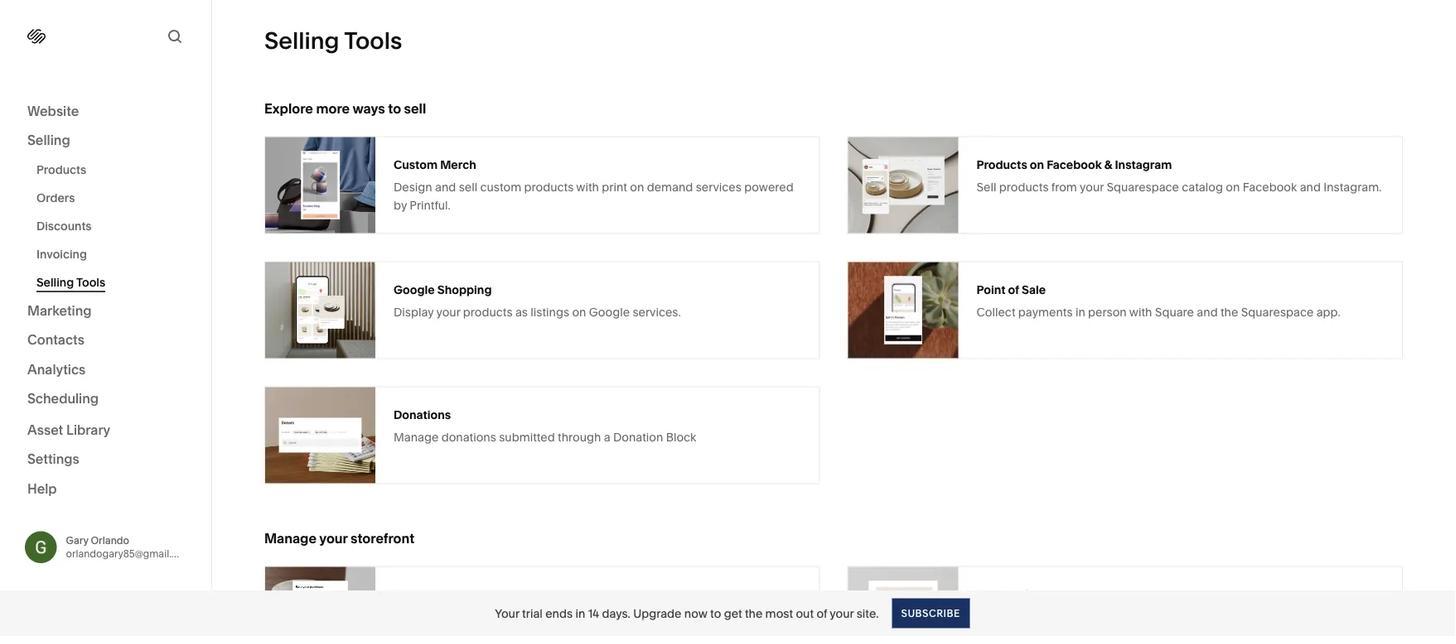 Task type: vqa. For each thing, say whether or not it's contained in the screenshot.
the rightmost "Squarespace"
yes



Task type: describe. For each thing, give the bounding box(es) containing it.
catalog
[[1182, 180, 1223, 194]]

asset
[[27, 422, 63, 438]]

a
[[604, 430, 610, 444]]

1 vertical spatial selling
[[27, 132, 70, 148]]

app.
[[1317, 305, 1341, 319]]

1 vertical spatial google
[[589, 305, 630, 319]]

products for products
[[36, 163, 86, 177]]

shopping
[[437, 283, 492, 297]]

the for most
[[745, 607, 763, 621]]

and inside point of sale collect payments in person with square and the squarespace app.
[[1197, 305, 1218, 319]]

orders
[[36, 191, 75, 205]]

0 horizontal spatial selling tools
[[36, 276, 105, 290]]

contacts
[[27, 332, 84, 348]]

your inside products on facebook & instagram sell products from your squarespace catalog on facebook and instagram.
[[1080, 180, 1104, 194]]

help
[[27, 481, 57, 497]]

explore
[[264, 100, 313, 116]]

on right catalog
[[1226, 180, 1240, 194]]

product for product status
[[977, 588, 1021, 602]]

help link
[[27, 480, 57, 498]]

scheduling
[[27, 391, 99, 407]]

get
[[724, 607, 742, 621]]

person
[[1088, 305, 1127, 319]]

services
[[696, 180, 742, 194]]

squarespace inside point of sale collect payments in person with square and the squarespace app.
[[1241, 305, 1314, 319]]

out
[[796, 607, 814, 621]]

analytics
[[27, 361, 86, 378]]

upgrade
[[633, 607, 682, 621]]

and inside products on facebook & instagram sell products from your squarespace catalog on facebook and instagram.
[[1300, 180, 1321, 194]]

products inside the google shopping display your products as listings on google services.
[[463, 305, 513, 319]]

products for from
[[999, 180, 1049, 194]]

payments
[[1018, 305, 1073, 319]]

0 vertical spatial tools
[[344, 27, 402, 55]]

donations
[[441, 430, 496, 444]]

merch
[[440, 157, 476, 172]]

custom merch design and sell custom products with print on demand services powered by printful.
[[394, 157, 794, 212]]

printful.
[[410, 198, 451, 212]]

1 vertical spatial manage
[[264, 530, 317, 547]]

asset library
[[27, 422, 110, 438]]

point
[[977, 283, 1006, 297]]

on inside custom merch design and sell custom products with print on demand services powered by printful.
[[630, 180, 644, 194]]

ways
[[353, 100, 385, 116]]

scheduling link
[[27, 390, 184, 409]]

and inside custom merch design and sell custom products with print on demand services powered by printful.
[[435, 180, 456, 194]]

0 vertical spatial google
[[394, 283, 435, 297]]

subscribe button
[[892, 599, 969, 629]]

discounts link
[[36, 212, 193, 240]]

product for product reviews
[[394, 588, 438, 602]]

your trial ends in 14 days. upgrade now to get the most out of your site.
[[495, 607, 879, 621]]

block
[[666, 430, 696, 444]]

product reviews
[[394, 588, 487, 602]]

invoicing link
[[36, 240, 193, 269]]

manage inside the "donations manage donations submitted through a donation block"
[[394, 430, 439, 444]]

reviews
[[441, 588, 487, 602]]

donations manage donations submitted through a donation block
[[394, 408, 696, 444]]

your left storefront
[[319, 530, 348, 547]]

gary orlando orlandogary85@gmail.com
[[66, 535, 192, 560]]

donations
[[394, 408, 451, 422]]

services.
[[633, 305, 681, 319]]

subscribe
[[901, 607, 960, 620]]

of inside point of sale collect payments in person with square and the squarespace app.
[[1008, 283, 1019, 297]]

by
[[394, 198, 407, 212]]

the for squarespace
[[1221, 305, 1238, 319]]

square
[[1155, 305, 1194, 319]]

settings link
[[27, 450, 184, 470]]

submitted
[[499, 430, 555, 444]]

marketing link
[[27, 302, 184, 321]]

1 vertical spatial of
[[817, 607, 827, 621]]

sell for to
[[404, 100, 426, 116]]

days.
[[602, 607, 631, 621]]

library
[[66, 422, 110, 438]]

product status
[[977, 588, 1060, 602]]

google shopping display your products as listings on google services.
[[394, 283, 681, 319]]

1 vertical spatial tools
[[76, 276, 105, 290]]

your inside the google shopping display your products as listings on google services.
[[436, 305, 460, 319]]

demand
[[647, 180, 693, 194]]

trial
[[522, 607, 543, 621]]

website link
[[27, 102, 184, 121]]



Task type: locate. For each thing, give the bounding box(es) containing it.
and left "instagram." on the right top of page
[[1300, 180, 1321, 194]]

on
[[1030, 157, 1044, 172], [630, 180, 644, 194], [1226, 180, 1240, 194], [572, 305, 586, 319]]

1 horizontal spatial products
[[977, 157, 1027, 172]]

google left services.
[[589, 305, 630, 319]]

product
[[394, 588, 438, 602], [977, 588, 1021, 602]]

1 horizontal spatial facebook
[[1243, 180, 1297, 194]]

your right from
[[1080, 180, 1104, 194]]

explore more ways to sell
[[264, 100, 426, 116]]

ends
[[545, 607, 573, 621]]

products right sell on the top
[[999, 180, 1049, 194]]

now
[[684, 607, 708, 621]]

orders link
[[36, 184, 193, 212]]

1 vertical spatial facebook
[[1243, 180, 1297, 194]]

invoicing
[[36, 247, 87, 261]]

on inside the google shopping display your products as listings on google services.
[[572, 305, 586, 319]]

in
[[1076, 305, 1085, 319], [576, 607, 585, 621]]

0 vertical spatial manage
[[394, 430, 439, 444]]

design
[[394, 180, 432, 194]]

products inside products on facebook & instagram sell products from your squarespace catalog on facebook and instagram.
[[999, 180, 1049, 194]]

with left print
[[576, 180, 599, 194]]

1 vertical spatial to
[[710, 607, 721, 621]]

1 horizontal spatial sell
[[459, 180, 478, 194]]

tools up the marketing link
[[76, 276, 105, 290]]

your down shopping
[[436, 305, 460, 319]]

0 vertical spatial in
[[1076, 305, 1085, 319]]

1 horizontal spatial to
[[710, 607, 721, 621]]

1 horizontal spatial the
[[1221, 305, 1238, 319]]

1 vertical spatial with
[[1130, 305, 1152, 319]]

0 horizontal spatial to
[[388, 100, 401, 116]]

0 vertical spatial facebook
[[1047, 157, 1102, 172]]

0 vertical spatial selling
[[264, 27, 339, 55]]

selling tools link
[[36, 269, 193, 297]]

of right out
[[817, 607, 827, 621]]

0 vertical spatial sell
[[404, 100, 426, 116]]

sell for and
[[459, 180, 478, 194]]

2 product from the left
[[977, 588, 1021, 602]]

facebook
[[1047, 157, 1102, 172], [1243, 180, 1297, 194]]

selling up "explore"
[[264, 27, 339, 55]]

more
[[316, 100, 350, 116]]

sell inside custom merch design and sell custom products with print on demand services powered by printful.
[[459, 180, 478, 194]]

products for with
[[524, 180, 574, 194]]

with right person
[[1130, 305, 1152, 319]]

0 horizontal spatial product
[[394, 588, 438, 602]]

1 horizontal spatial squarespace
[[1241, 305, 1314, 319]]

products
[[524, 180, 574, 194], [999, 180, 1049, 194], [463, 305, 513, 319]]

and right square
[[1197, 305, 1218, 319]]

products inside products on facebook & instagram sell products from your squarespace catalog on facebook and instagram.
[[977, 157, 1027, 172]]

settings
[[27, 451, 79, 467]]

1 vertical spatial the
[[745, 607, 763, 621]]

facebook up from
[[1047, 157, 1102, 172]]

on right listings
[[572, 305, 586, 319]]

manage your storefront
[[264, 530, 415, 547]]

selling tools down invoicing
[[36, 276, 105, 290]]

the
[[1221, 305, 1238, 319], [745, 607, 763, 621]]

gary
[[66, 535, 88, 547]]

1 horizontal spatial of
[[1008, 283, 1019, 297]]

1 horizontal spatial product
[[977, 588, 1021, 602]]

from
[[1052, 180, 1077, 194]]

selling tools up more
[[264, 27, 402, 55]]

manage
[[394, 430, 439, 444], [264, 530, 317, 547]]

print
[[602, 180, 627, 194]]

0 vertical spatial to
[[388, 100, 401, 116]]

and up printful.
[[435, 180, 456, 194]]

products inside products 'link'
[[36, 163, 86, 177]]

1 horizontal spatial in
[[1076, 305, 1085, 319]]

the right get
[[745, 607, 763, 621]]

product reviews link
[[264, 566, 820, 637]]

tools up ways
[[344, 27, 402, 55]]

powered
[[744, 180, 794, 194]]

0 horizontal spatial and
[[435, 180, 456, 194]]

0 vertical spatial the
[[1221, 305, 1238, 319]]

tools
[[344, 27, 402, 55], [76, 276, 105, 290]]

&
[[1105, 157, 1113, 172]]

orlandogary85@gmail.com
[[66, 548, 192, 560]]

the inside point of sale collect payments in person with square and the squarespace app.
[[1221, 305, 1238, 319]]

0 horizontal spatial with
[[576, 180, 599, 194]]

your left the site.
[[830, 607, 854, 621]]

0 horizontal spatial facebook
[[1047, 157, 1102, 172]]

selling down website
[[27, 132, 70, 148]]

your
[[495, 607, 519, 621]]

with
[[576, 180, 599, 194], [1130, 305, 1152, 319]]

0 vertical spatial of
[[1008, 283, 1019, 297]]

1 vertical spatial in
[[576, 607, 585, 621]]

site.
[[857, 607, 879, 621]]

1 product from the left
[[394, 588, 438, 602]]

storefront
[[351, 530, 415, 547]]

products inside custom merch design and sell custom products with print on demand services powered by printful.
[[524, 180, 574, 194]]

listings
[[531, 305, 569, 319]]

1 horizontal spatial with
[[1130, 305, 1152, 319]]

products on facebook & instagram sell products from your squarespace catalog on facebook and instagram.
[[977, 157, 1382, 194]]

0 horizontal spatial products
[[36, 163, 86, 177]]

0 horizontal spatial squarespace
[[1107, 180, 1179, 194]]

custom
[[480, 180, 521, 194]]

0 horizontal spatial sell
[[404, 100, 426, 116]]

marketing
[[27, 303, 92, 319]]

products up sell on the top
[[977, 157, 1027, 172]]

squarespace
[[1107, 180, 1179, 194], [1241, 305, 1314, 319]]

in inside point of sale collect payments in person with square and the squarespace app.
[[1076, 305, 1085, 319]]

custom
[[394, 157, 438, 172]]

instagram
[[1115, 157, 1172, 172]]

on right print
[[630, 180, 644, 194]]

to right ways
[[388, 100, 401, 116]]

0 horizontal spatial in
[[576, 607, 585, 621]]

sell
[[977, 180, 997, 194]]

14
[[588, 607, 599, 621]]

selling link
[[27, 131, 184, 151]]

google up display in the left of the page
[[394, 283, 435, 297]]

products right custom
[[524, 180, 574, 194]]

0 horizontal spatial of
[[817, 607, 827, 621]]

0 horizontal spatial google
[[394, 283, 435, 297]]

selling
[[264, 27, 339, 55], [27, 132, 70, 148], [36, 276, 74, 290]]

0 horizontal spatial the
[[745, 607, 763, 621]]

as
[[515, 305, 528, 319]]

in left the 14
[[576, 607, 585, 621]]

2 vertical spatial selling
[[36, 276, 74, 290]]

squarespace inside products on facebook & instagram sell products from your squarespace catalog on facebook and instagram.
[[1107, 180, 1179, 194]]

sale
[[1022, 283, 1046, 297]]

with for products
[[576, 180, 599, 194]]

0 horizontal spatial tools
[[76, 276, 105, 290]]

donation
[[613, 430, 663, 444]]

asset library link
[[27, 421, 184, 440]]

your
[[1080, 180, 1104, 194], [436, 305, 460, 319], [319, 530, 348, 547], [830, 607, 854, 621]]

discounts
[[36, 219, 92, 233]]

products up orders
[[36, 163, 86, 177]]

to
[[388, 100, 401, 116], [710, 607, 721, 621]]

product left reviews
[[394, 588, 438, 602]]

1 horizontal spatial products
[[524, 180, 574, 194]]

facebook right catalog
[[1243, 180, 1297, 194]]

with inside custom merch design and sell custom products with print on demand services powered by printful.
[[576, 180, 599, 194]]

of left sale
[[1008, 283, 1019, 297]]

0 horizontal spatial manage
[[264, 530, 317, 547]]

2 horizontal spatial products
[[999, 180, 1049, 194]]

contacts link
[[27, 331, 184, 351]]

products down shopping
[[463, 305, 513, 319]]

collect
[[977, 305, 1016, 319]]

the right square
[[1221, 305, 1238, 319]]

selling up the marketing at the left of page
[[36, 276, 74, 290]]

sell down the merch at the top left of page
[[459, 180, 478, 194]]

instagram.
[[1324, 180, 1382, 194]]

with inside point of sale collect payments in person with square and the squarespace app.
[[1130, 305, 1152, 319]]

most
[[765, 607, 793, 621]]

1 horizontal spatial selling tools
[[264, 27, 402, 55]]

on left '&'
[[1030, 157, 1044, 172]]

2 horizontal spatial and
[[1300, 180, 1321, 194]]

1 horizontal spatial and
[[1197, 305, 1218, 319]]

product left status at the bottom
[[977, 588, 1021, 602]]

0 vertical spatial selling tools
[[264, 27, 402, 55]]

1 horizontal spatial google
[[589, 305, 630, 319]]

1 vertical spatial sell
[[459, 180, 478, 194]]

sell
[[404, 100, 426, 116], [459, 180, 478, 194]]

to left get
[[710, 607, 721, 621]]

0 vertical spatial with
[[576, 180, 599, 194]]

squarespace down instagram
[[1107, 180, 1179, 194]]

1 vertical spatial selling tools
[[36, 276, 105, 290]]

sell right ways
[[404, 100, 426, 116]]

0 vertical spatial squarespace
[[1107, 180, 1179, 194]]

products
[[977, 157, 1027, 172], [36, 163, 86, 177]]

website
[[27, 103, 79, 119]]

squarespace left app.
[[1241, 305, 1314, 319]]

products link
[[36, 156, 193, 184]]

point of sale collect payments in person with square and the squarespace app.
[[977, 283, 1341, 319]]

analytics link
[[27, 361, 184, 380]]

orlando
[[91, 535, 129, 547]]

products for products on facebook & instagram sell products from your squarespace catalog on facebook and instagram.
[[977, 157, 1027, 172]]

1 horizontal spatial manage
[[394, 430, 439, 444]]

with for person
[[1130, 305, 1152, 319]]

1 vertical spatial squarespace
[[1241, 305, 1314, 319]]

product status link
[[847, 566, 1403, 637]]

display
[[394, 305, 434, 319]]

1 horizontal spatial tools
[[344, 27, 402, 55]]

0 horizontal spatial products
[[463, 305, 513, 319]]

in left person
[[1076, 305, 1085, 319]]

through
[[558, 430, 601, 444]]

status
[[1024, 588, 1060, 602]]



